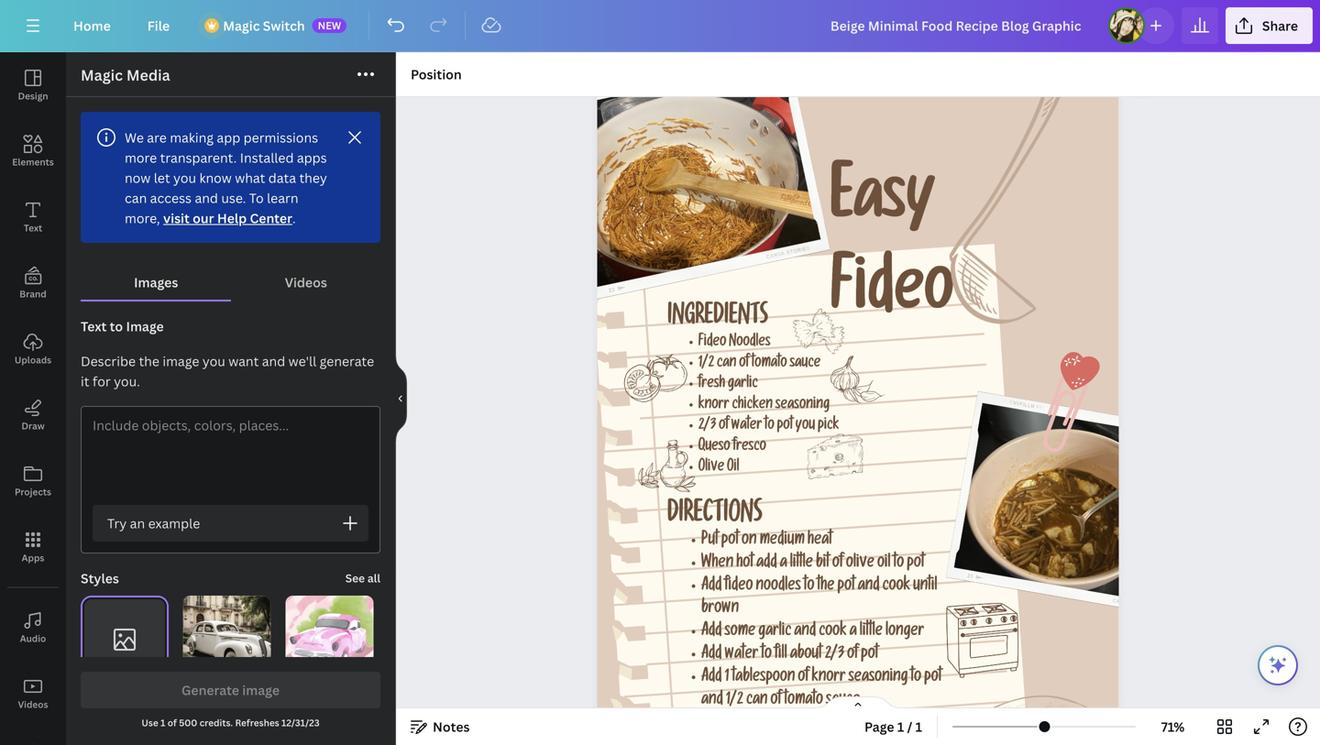 Task type: vqa. For each thing, say whether or not it's contained in the screenshot.
Brand "button"
yes



Task type: locate. For each thing, give the bounding box(es) containing it.
1/2 down tablespoon
[[726, 693, 744, 710]]

share button
[[1226, 7, 1313, 44]]

switch
[[263, 17, 305, 34]]

Describe the image you want and we'll generate it for you. text field
[[82, 407, 380, 505]]

71%
[[1162, 719, 1185, 736]]

canva assistant image
[[1268, 655, 1290, 677]]

/
[[908, 719, 913, 736]]

can up fresh at the right of the page
[[717, 357, 737, 372]]

0 vertical spatial tomato
[[752, 357, 788, 372]]

tomato down about
[[785, 693, 824, 710]]

knorr
[[699, 398, 730, 414], [812, 670, 846, 687]]

seasoning
[[776, 398, 830, 414], [849, 670, 909, 687]]

videos
[[285, 274, 327, 291], [18, 699, 48, 711]]

seasoning inside put pot on medium heat when hot add a little bit of olive oil to pot add fideo noodles to the pot and cook until brown add some garlic and cook a little longer add water to fill about 2/3 of pot add 1 tablespoon of knorr seasoning to pot and 1/2 can of tomato sauce
[[849, 670, 909, 687]]

tomato inside put pot on medium heat when hot add a little bit of olive oil to pot add fideo noodles to the pot and cook until brown add some garlic and cook a little longer add water to fill about 2/3 of pot add 1 tablespoon of knorr seasoning to pot and 1/2 can of tomato sauce
[[785, 693, 824, 710]]

of right about
[[848, 647, 859, 664]]

queso
[[699, 440, 731, 456]]

1 right use
[[161, 717, 165, 730]]

draw button
[[0, 382, 66, 449]]

1 horizontal spatial text
[[81, 318, 107, 335]]

0 horizontal spatial text
[[24, 222, 42, 234]]

are
[[147, 129, 167, 146]]

0 vertical spatial sauce
[[790, 357, 821, 372]]

see all button
[[346, 570, 381, 588]]

an
[[130, 515, 145, 532]]

1 vertical spatial little
[[860, 625, 883, 642]]

position button
[[404, 60, 469, 89]]

chicken
[[732, 398, 773, 414]]

transparent.
[[160, 149, 237, 166]]

data
[[269, 169, 296, 187]]

permissions
[[244, 129, 318, 146]]

1 vertical spatial can
[[717, 357, 737, 372]]

to right noodles
[[804, 579, 815, 596]]

1 horizontal spatial can
[[717, 357, 737, 372]]

design button
[[0, 52, 66, 118]]

0 vertical spatial can
[[125, 189, 147, 207]]

0 horizontal spatial seasoning
[[776, 398, 830, 414]]

0 horizontal spatial knorr
[[699, 398, 730, 414]]

can down tablespoon
[[747, 693, 768, 710]]

the inside describe the image you want and we'll generate it for you.
[[139, 353, 160, 370]]

0 vertical spatial videos
[[285, 274, 327, 291]]

0 horizontal spatial cook
[[819, 625, 847, 642]]

magic inside main menu bar
[[223, 17, 260, 34]]

0 vertical spatial little
[[791, 556, 814, 573]]

you left want
[[203, 353, 225, 370]]

2 add from the top
[[702, 625, 722, 642]]

visit
[[163, 210, 190, 227]]

and left we'll
[[262, 353, 285, 370]]

farfalle pasta illustration image
[[794, 309, 845, 354]]

0 vertical spatial cook
[[883, 579, 911, 596]]

tablespoon
[[733, 670, 796, 687]]

pot inside fideo noodles 1/2 can of tomato sauce fresh garlic knorr chicken seasoning 2/3 of water to pot you pick queso fresco olive oil
[[777, 419, 794, 435]]

fideo inside fideo noodles 1/2 can of tomato sauce fresh garlic knorr chicken seasoning 2/3 of water to pot you pick queso fresco olive oil
[[699, 336, 727, 352]]

videos button
[[232, 265, 381, 300], [0, 661, 66, 727]]

the down bit
[[818, 579, 835, 596]]

magic for magic switch
[[223, 17, 260, 34]]

fideo for fideo
[[831, 264, 954, 332]]

1 vertical spatial sauce
[[827, 693, 861, 710]]

0 vertical spatial knorr
[[699, 398, 730, 414]]

our
[[193, 210, 214, 227]]

1 horizontal spatial a
[[850, 625, 857, 642]]

1 horizontal spatial videos button
[[232, 265, 381, 300]]

text
[[24, 222, 42, 234], [81, 318, 107, 335]]

to right oil
[[894, 556, 905, 573]]

magic
[[223, 17, 260, 34], [81, 65, 123, 85]]

pot up until at the bottom of the page
[[908, 556, 925, 573]]

directions
[[668, 504, 763, 531]]

1 add from the top
[[702, 579, 722, 596]]

0 horizontal spatial 1/2
[[699, 357, 715, 372]]

1 left tablespoon
[[725, 670, 730, 687]]

and down brown
[[702, 693, 724, 710]]

seasoning up pick
[[776, 398, 830, 414]]

2 vertical spatial you
[[796, 419, 816, 435]]

1 horizontal spatial image
[[242, 682, 280, 699]]

magic switch
[[223, 17, 305, 34]]

magic media
[[81, 65, 170, 85]]

visit our help center .
[[163, 210, 296, 227]]

videos button down audio
[[0, 661, 66, 727]]

to
[[249, 189, 264, 207]]

1 vertical spatial a
[[850, 625, 857, 642]]

knorr inside fideo noodles 1/2 can of tomato sauce fresh garlic knorr chicken seasoning 2/3 of water to pot you pick queso fresco olive oil
[[699, 398, 730, 414]]

image down image
[[163, 353, 199, 370]]

1 horizontal spatial seasoning
[[849, 670, 909, 687]]

and inside we are making app permissions more transparent. installed apps now let you know what data they can access and use. to learn more,
[[195, 189, 218, 207]]

pot left "gas stove, kitchenware , cooking cartoon doodle." image
[[925, 670, 942, 687]]

0 horizontal spatial image
[[163, 353, 199, 370]]

of down noodles at the right of the page
[[740, 357, 750, 372]]

main menu bar
[[0, 0, 1321, 52]]

more,
[[125, 210, 160, 227]]

seasoning up show pages 'image'
[[849, 670, 909, 687]]

a right add
[[780, 556, 788, 573]]

pot left pick
[[777, 419, 794, 435]]

0 horizontal spatial videos
[[18, 699, 48, 711]]

1 inside put pot on medium heat when hot add a little bit of olive oil to pot add fideo noodles to the pot and cook until brown add some garlic and cook a little longer add water to fill about 2/3 of pot add 1 tablespoon of knorr seasoning to pot and 1/2 can of tomato sauce
[[725, 670, 730, 687]]

show pages image
[[815, 696, 903, 711]]

you left pick
[[796, 419, 816, 435]]

file
[[147, 17, 170, 34]]

image up refreshes
[[242, 682, 280, 699]]

we'll
[[289, 353, 317, 370]]

0 vertical spatial you
[[173, 169, 196, 187]]

1 horizontal spatial fideo
[[831, 264, 954, 332]]

0 vertical spatial 2/3
[[699, 419, 717, 435]]

videos button down . on the top of page
[[232, 265, 381, 300]]

2/3 right about
[[825, 647, 845, 664]]

cook up about
[[819, 625, 847, 642]]

1 vertical spatial water
[[725, 647, 759, 664]]

when
[[702, 556, 734, 573]]

text up brand "button"
[[24, 222, 42, 234]]

0 vertical spatial a
[[780, 556, 788, 573]]

and up the our
[[195, 189, 218, 207]]

little left bit
[[791, 556, 814, 573]]

1 horizontal spatial sauce
[[827, 693, 861, 710]]

text up "describe"
[[81, 318, 107, 335]]

cook down oil
[[883, 579, 911, 596]]

1 vertical spatial you
[[203, 353, 225, 370]]

magic left switch
[[223, 17, 260, 34]]

Design title text field
[[816, 7, 1102, 44]]

1 horizontal spatial cook
[[883, 579, 911, 596]]

of left 500
[[168, 717, 177, 730]]

they
[[299, 169, 327, 187]]

1 horizontal spatial you
[[203, 353, 225, 370]]

2/3 inside put pot on medium heat when hot add a little bit of olive oil to pot add fideo noodles to the pot and cook until brown add some garlic and cook a little longer add water to fill about 2/3 of pot add 1 tablespoon of knorr seasoning to pot and 1/2 can of tomato sauce
[[825, 647, 845, 664]]

now
[[125, 169, 151, 187]]

2 vertical spatial can
[[747, 693, 768, 710]]

and down olive on the right bottom
[[858, 579, 880, 596]]

water
[[732, 419, 763, 435], [725, 647, 759, 664]]

see all
[[346, 571, 381, 586]]

know
[[199, 169, 232, 187]]

0 horizontal spatial 2/3
[[699, 419, 717, 435]]

draw
[[21, 420, 45, 432]]

and inside describe the image you want and we'll generate it for you.
[[262, 353, 285, 370]]

sauce inside fideo noodles 1/2 can of tomato sauce fresh garlic knorr chicken seasoning 2/3 of water to pot you pick queso fresco olive oil
[[790, 357, 821, 372]]

making
[[170, 129, 214, 146]]

videos inside side panel tab list
[[18, 699, 48, 711]]

1 vertical spatial videos
[[18, 699, 48, 711]]

1 vertical spatial knorr
[[812, 670, 846, 687]]

can down now
[[125, 189, 147, 207]]

cook
[[883, 579, 911, 596], [819, 625, 847, 642]]

0 horizontal spatial fideo
[[699, 336, 727, 352]]

seasoning inside fideo noodles 1/2 can of tomato sauce fresh garlic knorr chicken seasoning 2/3 of water to pot you pick queso fresco olive oil
[[776, 398, 830, 414]]

garlic up chicken
[[728, 378, 758, 393]]

new
[[318, 18, 341, 32]]

1/2 inside fideo noodles 1/2 can of tomato sauce fresh garlic knorr chicken seasoning 2/3 of water to pot you pick queso fresco olive oil
[[699, 357, 715, 372]]

videos down audio
[[18, 699, 48, 711]]

you right let
[[173, 169, 196, 187]]

0 vertical spatial garlic
[[728, 378, 758, 393]]

styles
[[81, 570, 119, 587]]

text button
[[0, 184, 66, 250]]

more
[[125, 149, 157, 166]]

of
[[740, 357, 750, 372], [719, 419, 729, 435], [833, 556, 844, 573], [848, 647, 859, 664], [799, 670, 809, 687], [771, 693, 782, 710], [168, 717, 177, 730]]

access
[[150, 189, 192, 207]]

projects
[[15, 486, 51, 499]]

water down the some
[[725, 647, 759, 664]]

1 horizontal spatial 1/2
[[726, 693, 744, 710]]

fideo noodles 1/2 can of tomato sauce fresh garlic knorr chicken seasoning 2/3 of water to pot you pick queso fresco olive oil
[[699, 336, 840, 477]]

0 vertical spatial magic
[[223, 17, 260, 34]]

little
[[791, 556, 814, 573], [860, 625, 883, 642]]

0 vertical spatial water
[[732, 419, 763, 435]]

magic for magic media
[[81, 65, 123, 85]]

text inside button
[[24, 222, 42, 234]]

garlic up the fill
[[759, 625, 792, 642]]

1 vertical spatial 1/2
[[726, 693, 744, 710]]

2 horizontal spatial can
[[747, 693, 768, 710]]

0 horizontal spatial sauce
[[790, 357, 821, 372]]

tomato inside fideo noodles 1/2 can of tomato sauce fresh garlic knorr chicken seasoning 2/3 of water to pot you pick queso fresco olive oil
[[752, 357, 788, 372]]

to
[[110, 318, 123, 335], [765, 419, 775, 435], [894, 556, 905, 573], [804, 579, 815, 596], [762, 647, 772, 664], [911, 670, 922, 687]]

1 vertical spatial magic
[[81, 65, 123, 85]]

knorr down about
[[812, 670, 846, 687]]

design
[[18, 90, 48, 102]]

1 vertical spatial garlic
[[759, 625, 792, 642]]

1 vertical spatial the
[[818, 579, 835, 596]]

little left longer
[[860, 625, 883, 642]]

0 vertical spatial 1/2
[[699, 357, 715, 372]]

0 horizontal spatial magic
[[81, 65, 123, 85]]

text for text
[[24, 222, 42, 234]]

1 vertical spatial 2/3
[[825, 647, 845, 664]]

1 vertical spatial videos button
[[0, 661, 66, 727]]

magic left media
[[81, 65, 123, 85]]

1/2
[[699, 357, 715, 372], [726, 693, 744, 710]]

1/2 up fresh at the right of the page
[[699, 357, 715, 372]]

2 horizontal spatial you
[[796, 419, 816, 435]]

1 vertical spatial tomato
[[785, 693, 824, 710]]

olive
[[699, 461, 725, 477]]

1 vertical spatial cook
[[819, 625, 847, 642]]

1 horizontal spatial 2/3
[[825, 647, 845, 664]]

0 horizontal spatial the
[[139, 353, 160, 370]]

1 vertical spatial seasoning
[[849, 670, 909, 687]]

image inside button
[[242, 682, 280, 699]]

sauce
[[790, 357, 821, 372], [827, 693, 861, 710]]

garlic
[[728, 378, 758, 393], [759, 625, 792, 642]]

0 horizontal spatial garlic
[[728, 378, 758, 393]]

the up you.
[[139, 353, 160, 370]]

page
[[865, 719, 895, 736]]

videos down . on the top of page
[[285, 274, 327, 291]]

1 horizontal spatial the
[[818, 579, 835, 596]]

elements button
[[0, 118, 66, 184]]

0 horizontal spatial a
[[780, 556, 788, 573]]

0 vertical spatial seasoning
[[776, 398, 830, 414]]

use 1 of 500 credits. refreshes 12/31/23
[[142, 717, 320, 730]]

uploads button
[[0, 316, 66, 382]]

gas stove, kitchenware , cooking cartoon doodle. image
[[946, 603, 1019, 679]]

elements
[[12, 156, 54, 168]]

water up fresco
[[732, 419, 763, 435]]

a left longer
[[850, 625, 857, 642]]

0 vertical spatial text
[[24, 222, 42, 234]]

0 horizontal spatial can
[[125, 189, 147, 207]]

1 vertical spatial text
[[81, 318, 107, 335]]

you
[[173, 169, 196, 187], [203, 353, 225, 370], [796, 419, 816, 435]]

medium
[[760, 533, 805, 550]]

2/3 up queso
[[699, 419, 717, 435]]

0 vertical spatial fideo
[[831, 264, 954, 332]]

0 vertical spatial image
[[163, 353, 199, 370]]

can
[[125, 189, 147, 207], [717, 357, 737, 372], [747, 693, 768, 710]]

0 vertical spatial the
[[139, 353, 160, 370]]

1 vertical spatial image
[[242, 682, 280, 699]]

1 horizontal spatial magic
[[223, 17, 260, 34]]

tomato down noodles at the right of the page
[[752, 357, 788, 372]]

a
[[780, 556, 788, 573], [850, 625, 857, 642]]

fresh
[[699, 378, 726, 393]]

knorr down fresh at the right of the page
[[699, 398, 730, 414]]

1 horizontal spatial garlic
[[759, 625, 792, 642]]

brand
[[20, 288, 47, 300]]

1 horizontal spatial knorr
[[812, 670, 846, 687]]

1 vertical spatial fideo
[[699, 336, 727, 352]]

0 horizontal spatial you
[[173, 169, 196, 187]]

to down chicken
[[765, 419, 775, 435]]

garlic inside put pot on medium heat when hot add a little bit of olive oil to pot add fideo noodles to the pot and cook until brown add some garlic and cook a little longer add water to fill about 2/3 of pot add 1 tablespoon of knorr seasoning to pot and 1/2 can of tomato sauce
[[759, 625, 792, 642]]



Task type: describe. For each thing, give the bounding box(es) containing it.
500
[[179, 717, 197, 730]]

of down tablespoon
[[771, 693, 782, 710]]

sauce inside put pot on medium heat when hot add a little bit of olive oil to pot add fideo noodles to the pot and cook until brown add some garlic and cook a little longer add water to fill about 2/3 of pot add 1 tablespoon of knorr seasoning to pot and 1/2 can of tomato sauce
[[827, 693, 861, 710]]

images button
[[81, 265, 232, 300]]

pick
[[818, 419, 840, 435]]

laddle icon image
[[890, 45, 1177, 346]]

3 add from the top
[[702, 647, 722, 664]]

brown
[[702, 602, 740, 619]]

you inside fideo noodles 1/2 can of tomato sauce fresh garlic knorr chicken seasoning 2/3 of water to pot you pick queso fresco olive oil
[[796, 419, 816, 435]]

and up about
[[795, 625, 817, 642]]

to down longer
[[911, 670, 922, 687]]

fresco
[[733, 440, 767, 456]]

heat
[[808, 533, 833, 550]]

pot left the on
[[722, 533, 739, 550]]

projects button
[[0, 449, 66, 515]]

pot up show pages 'image'
[[862, 647, 879, 664]]

try an example
[[107, 515, 200, 532]]

home
[[73, 17, 111, 34]]

noodles
[[756, 579, 802, 596]]

4 add from the top
[[702, 670, 722, 687]]

side panel tab list
[[0, 52, 66, 746]]

generate image
[[182, 682, 280, 699]]

learn
[[267, 189, 299, 207]]

water inside put pot on medium heat when hot add a little bit of olive oil to pot add fideo noodles to the pot and cook until brown add some garlic and cook a little longer add water to fill about 2/3 of pot add 1 tablespoon of knorr seasoning to pot and 1/2 can of tomato sauce
[[725, 647, 759, 664]]

all
[[368, 571, 381, 586]]

media
[[126, 65, 170, 85]]

bit
[[817, 556, 830, 573]]

use.
[[221, 189, 246, 207]]

describe
[[81, 353, 136, 370]]

add
[[757, 556, 778, 573]]

fideo for fideo noodles 1/2 can of tomato sauce fresh garlic knorr chicken seasoning 2/3 of water to pot you pick queso fresco olive oil
[[699, 336, 727, 352]]

71% button
[[1144, 713, 1203, 742]]

you inside describe the image you want and we'll generate it for you.
[[203, 353, 225, 370]]

oil
[[878, 556, 891, 573]]

app
[[217, 129, 241, 146]]

help
[[217, 210, 247, 227]]

of up queso
[[719, 419, 729, 435]]

1 right /
[[916, 719, 923, 736]]

example
[[148, 515, 200, 532]]

let
[[154, 169, 170, 187]]

the inside put pot on medium heat when hot add a little bit of olive oil to pot add fideo noodles to the pot and cook until brown add some garlic and cook a little longer add water to fill about 2/3 of pot add 1 tablespoon of knorr seasoning to pot and 1/2 can of tomato sauce
[[818, 579, 835, 596]]

noodles
[[730, 336, 771, 352]]

1 left /
[[898, 719, 905, 736]]

1/2 inside put pot on medium heat when hot add a little bit of olive oil to pot add fideo noodles to the pot and cook until brown add some garlic and cook a little longer add water to fill about 2/3 of pot add 1 tablespoon of knorr seasoning to pot and 1/2 can of tomato sauce
[[726, 693, 744, 710]]

water inside fideo noodles 1/2 can of tomato sauce fresh garlic knorr chicken seasoning 2/3 of water to pot you pick queso fresco olive oil
[[732, 419, 763, 435]]

brand button
[[0, 250, 66, 316]]

generate
[[320, 353, 374, 370]]

images
[[134, 274, 178, 291]]

share
[[1263, 17, 1299, 34]]

can inside fideo noodles 1/2 can of tomato sauce fresh garlic knorr chicken seasoning 2/3 of water to pot you pick queso fresco olive oil
[[717, 357, 737, 372]]

credits.
[[200, 717, 233, 730]]

for
[[93, 373, 111, 390]]

hot
[[737, 556, 754, 573]]

audio button
[[0, 595, 66, 661]]

we
[[125, 129, 144, 146]]

use
[[142, 717, 158, 730]]

fideo
[[725, 579, 754, 596]]

to inside fideo noodles 1/2 can of tomato sauce fresh garlic knorr chicken seasoning 2/3 of water to pot you pick queso fresco olive oil
[[765, 419, 775, 435]]

about
[[791, 647, 823, 664]]

easy
[[831, 173, 936, 241]]

file button
[[133, 7, 185, 44]]

put pot on medium heat when hot add a little bit of olive oil to pot add fideo noodles to the pot and cook until brown add some garlic and cook a little longer add water to fill about 2/3 of pot add 1 tablespoon of knorr seasoning to pot and 1/2 can of tomato sauce
[[702, 533, 942, 710]]

garlic inside fideo noodles 1/2 can of tomato sauce fresh garlic knorr chicken seasoning 2/3 of water to pot you pick queso fresco olive oil
[[728, 378, 758, 393]]

can inside we are making app permissions more transparent. installed apps now let you know what data they can access and use. to learn more,
[[125, 189, 147, 207]]

page 1 / 1
[[865, 719, 923, 736]]

apps
[[22, 552, 44, 565]]

generate image button
[[81, 672, 381, 709]]

1 horizontal spatial videos
[[285, 274, 327, 291]]

of right bit
[[833, 556, 844, 573]]

apps
[[297, 149, 327, 166]]

on
[[742, 533, 757, 550]]

ingredients
[[668, 307, 769, 332]]

try an example button
[[93, 505, 369, 542]]

audio
[[20, 633, 46, 645]]

0 vertical spatial videos button
[[232, 265, 381, 300]]

knorr inside put pot on medium heat when hot add a little bit of olive oil to pot add fideo noodles to the pot and cook until brown add some garlic and cook a little longer add water to fill about 2/3 of pot add 1 tablespoon of knorr seasoning to pot and 1/2 can of tomato sauce
[[812, 670, 846, 687]]

installed
[[240, 149, 294, 166]]

to left image
[[110, 318, 123, 335]]

2/3 inside fideo noodles 1/2 can of tomato sauce fresh garlic knorr chicken seasoning 2/3 of water to pot you pick queso fresco olive oil
[[699, 419, 717, 435]]

notes button
[[404, 713, 477, 742]]

you inside we are making app permissions more transparent. installed apps now let you know what data they can access and use. to learn more,
[[173, 169, 196, 187]]

visit our help center link
[[163, 210, 293, 227]]

longer
[[886, 625, 925, 642]]

want
[[229, 353, 259, 370]]

what
[[235, 169, 265, 187]]

0 horizontal spatial videos button
[[0, 661, 66, 727]]

olive
[[847, 556, 875, 573]]

refreshes
[[235, 717, 279, 730]]

.
[[293, 210, 296, 227]]

1 horizontal spatial little
[[860, 625, 883, 642]]

put
[[702, 533, 719, 550]]

describe the image you want and we'll generate it for you.
[[81, 353, 374, 390]]

of down about
[[799, 670, 809, 687]]

generate
[[182, 682, 239, 699]]

image inside describe the image you want and we'll generate it for you.
[[163, 353, 199, 370]]

position
[[411, 66, 462, 83]]

to left the fill
[[762, 647, 772, 664]]

see
[[346, 571, 365, 586]]

can inside put pot on medium heat when hot add a little bit of olive oil to pot add fideo noodles to the pot and cook until brown add some garlic and cook a little longer add water to fill about 2/3 of pot add 1 tablespoon of knorr seasoning to pot and 1/2 can of tomato sauce
[[747, 693, 768, 710]]

hide image
[[395, 355, 407, 443]]

image
[[126, 318, 164, 335]]

pot down olive on the right bottom
[[838, 579, 856, 596]]

until
[[914, 579, 938, 596]]

olive oil hand drawn image
[[639, 440, 697, 492]]

12/31/23
[[282, 717, 320, 730]]

0 horizontal spatial little
[[791, 556, 814, 573]]

you.
[[114, 373, 140, 390]]

oil
[[728, 461, 740, 477]]

text for text to image
[[81, 318, 107, 335]]

fill
[[775, 647, 788, 664]]



